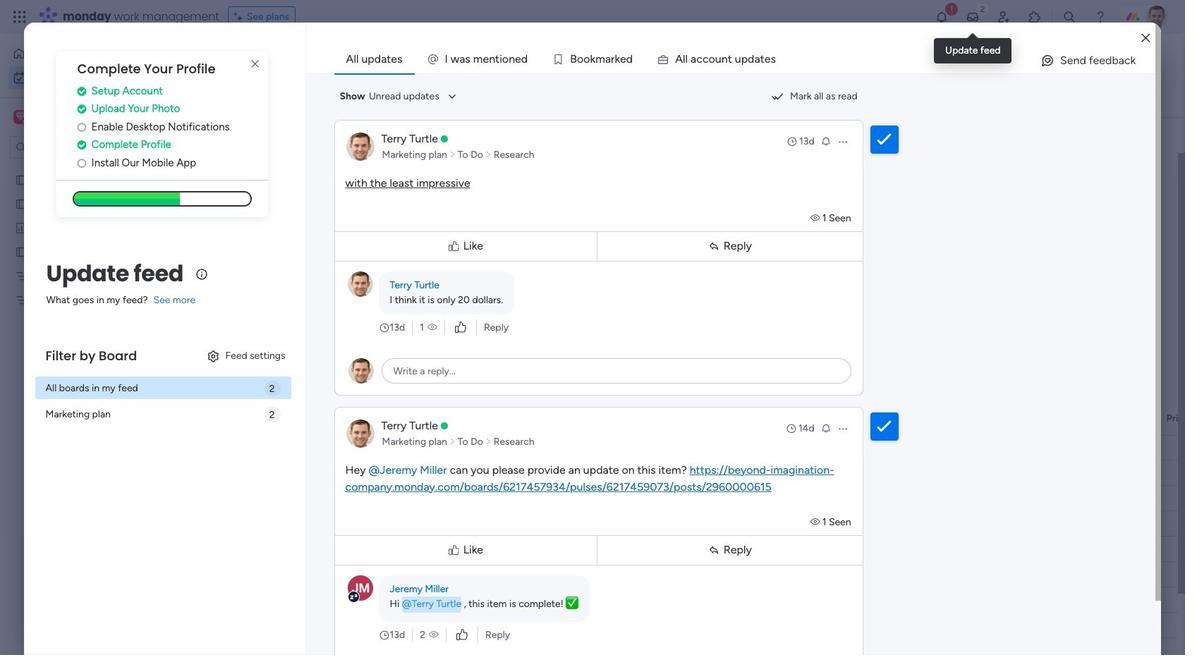 Task type: locate. For each thing, give the bounding box(es) containing it.
1 options image from the top
[[838, 136, 849, 147]]

v2 like image for leftmost v2 seen image
[[457, 628, 468, 643]]

1 horizontal spatial v2 seen image
[[811, 212, 823, 224]]

options image for second reminder "icon" from the bottom
[[838, 136, 849, 147]]

reminder image
[[821, 135, 832, 146], [821, 422, 832, 434]]

None search field
[[274, 124, 406, 146]]

check circle image up circle o image
[[77, 104, 86, 115]]

options image
[[838, 136, 849, 147], [838, 423, 849, 434]]

0 vertical spatial check circle image
[[77, 86, 86, 97]]

slider arrow image
[[486, 148, 492, 162], [450, 435, 456, 449], [486, 435, 492, 449]]

1 vertical spatial tab list
[[208, 95, 259, 117]]

1 horizontal spatial tab list
[[334, 45, 1157, 73]]

workspace selection element
[[13, 109, 118, 127]]

1 vertical spatial public board image
[[15, 197, 28, 210]]

0 vertical spatial reminder image
[[821, 135, 832, 146]]

0 vertical spatial tab
[[334, 45, 415, 73]]

0 horizontal spatial v2 seen image
[[429, 629, 439, 643]]

1 vertical spatial v2 like image
[[457, 628, 468, 643]]

invite members image
[[997, 10, 1012, 24]]

help image
[[1094, 10, 1108, 24]]

check circle image
[[77, 86, 86, 97], [77, 104, 86, 115]]

tab for the leftmost tab list
[[208, 95, 259, 117]]

1 horizontal spatial tab
[[334, 45, 415, 73]]

list box
[[0, 165, 180, 502]]

notifications image
[[935, 10, 949, 24]]

tab for the topmost tab list
[[334, 45, 415, 73]]

tab
[[334, 45, 415, 73], [208, 95, 259, 117]]

option
[[8, 42, 172, 65], [8, 66, 172, 89], [0, 167, 180, 170]]

0 vertical spatial options image
[[838, 136, 849, 147]]

0 vertical spatial v2 like image
[[455, 320, 467, 336]]

2 reminder image from the top
[[821, 422, 832, 434]]

0 vertical spatial public board image
[[15, 173, 28, 186]]

0 vertical spatial tab list
[[334, 45, 1157, 73]]

public board image
[[15, 245, 28, 258]]

public dashboard image
[[15, 221, 28, 234]]

1 vertical spatial v2 seen image
[[811, 516, 823, 528]]

update feed image
[[966, 10, 981, 24]]

see plans image
[[234, 9, 247, 25]]

close image
[[1142, 33, 1151, 43]]

monday marketplace image
[[1029, 10, 1043, 24]]

circle o image
[[77, 122, 86, 133]]

1 vertical spatial options image
[[838, 423, 849, 434]]

1 image
[[946, 1, 959, 17]]

check circle image up workspace selection element
[[77, 86, 86, 97]]

public board image
[[15, 173, 28, 186], [15, 197, 28, 210]]

workspace image
[[16, 109, 25, 125]]

0 vertical spatial v2 seen image
[[811, 212, 823, 224]]

workspace image
[[13, 109, 28, 125]]

0 horizontal spatial tab
[[208, 95, 259, 117]]

2 image
[[977, 1, 990, 17]]

1 vertical spatial tab
[[208, 95, 259, 117]]

0 horizontal spatial tab list
[[208, 95, 259, 117]]

v2 seen image
[[428, 321, 438, 335], [811, 516, 823, 528]]

0 vertical spatial v2 seen image
[[428, 321, 438, 335]]

tab list
[[334, 45, 1157, 73], [208, 95, 259, 117]]

2 public board image from the top
[[15, 197, 28, 210]]

1 vertical spatial v2 seen image
[[429, 629, 439, 643]]

2 options image from the top
[[838, 423, 849, 434]]

1 vertical spatial reminder image
[[821, 422, 832, 434]]

v2 like image
[[455, 320, 467, 336], [457, 628, 468, 643]]

1 vertical spatial option
[[8, 66, 172, 89]]

0 vertical spatial option
[[8, 42, 172, 65]]

v2 seen image
[[811, 212, 823, 224], [429, 629, 439, 643]]

1 check circle image from the top
[[77, 86, 86, 97]]

1 vertical spatial check circle image
[[77, 104, 86, 115]]

0 horizontal spatial v2 seen image
[[428, 321, 438, 335]]



Task type: vqa. For each thing, say whether or not it's contained in the screenshot.
Search in workspace field
yes



Task type: describe. For each thing, give the bounding box(es) containing it.
v2 like image for topmost v2 seen icon
[[455, 320, 467, 336]]

1 public board image from the top
[[15, 173, 28, 186]]

slider arrow image
[[450, 148, 456, 162]]

check circle image
[[77, 140, 86, 151]]

give feedback image
[[1041, 54, 1055, 68]]

dapulse x slim image
[[247, 56, 264, 73]]

slider arrow image for second reminder "icon" from the bottom
[[486, 148, 492, 162]]

Filter dashboard by text search field
[[274, 124, 406, 146]]

options image for second reminder "icon"
[[838, 423, 849, 434]]

2 vertical spatial option
[[0, 167, 180, 170]]

circle o image
[[77, 158, 86, 169]]

select product image
[[13, 10, 27, 24]]

Search in workspace field
[[30, 139, 118, 156]]

terry turtle image
[[1146, 6, 1169, 28]]

search image
[[390, 129, 401, 140]]

1 horizontal spatial v2 seen image
[[811, 516, 823, 528]]

1 reminder image from the top
[[821, 135, 832, 146]]

slider arrow image for second reminder "icon"
[[486, 435, 492, 449]]

2 check circle image from the top
[[77, 104, 86, 115]]

search everything image
[[1063, 10, 1077, 24]]



